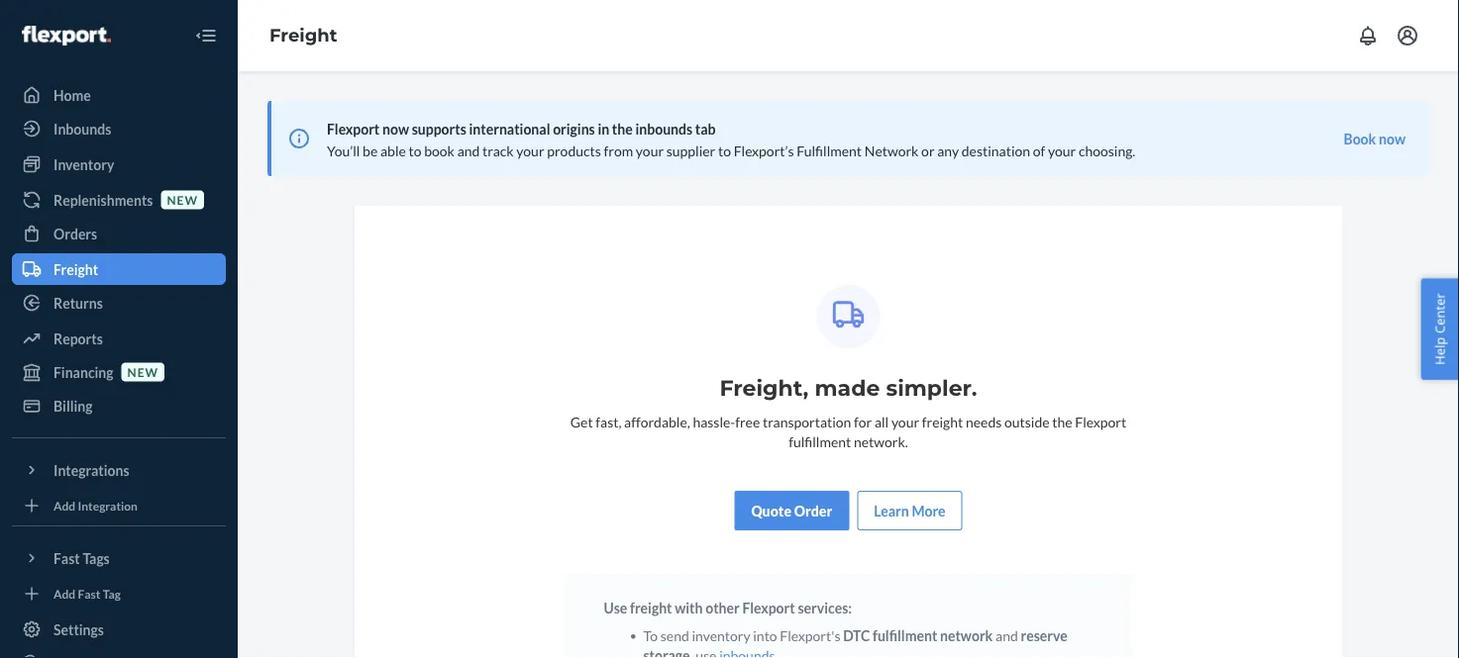 Task type: describe. For each thing, give the bounding box(es) containing it.
book now button
[[1344, 129, 1406, 149]]

use freight with other flexport services:
[[604, 600, 852, 617]]

book
[[424, 142, 455, 159]]

made
[[815, 375, 880, 402]]

settings
[[53, 622, 104, 638]]

freight, made simpler.
[[720, 375, 977, 402]]

from
[[604, 142, 633, 159]]

center
[[1431, 293, 1449, 334]]

flexport's
[[734, 142, 794, 159]]

into
[[753, 628, 777, 644]]

network.
[[854, 433, 908, 450]]

origins
[[553, 120, 595, 137]]

add for add fast tag
[[53, 587, 75, 601]]

your right of
[[1048, 142, 1076, 159]]

billing link
[[12, 390, 226, 422]]

dtc
[[843, 628, 870, 644]]

or
[[921, 142, 935, 159]]

add fast tag link
[[12, 582, 226, 606]]

tags
[[83, 550, 110, 567]]

home link
[[12, 79, 226, 111]]

reports
[[53, 330, 103, 347]]

0 horizontal spatial freight
[[630, 600, 672, 617]]

tag
[[103, 587, 121, 601]]

be
[[363, 142, 378, 159]]

simpler.
[[886, 375, 977, 402]]

replenishments
[[53, 192, 153, 209]]

hassle-
[[693, 414, 735, 430]]

open account menu image
[[1396, 24, 1419, 48]]

for
[[854, 414, 872, 430]]

new for financing
[[127, 365, 159, 379]]

now for flexport
[[382, 120, 409, 137]]

more
[[912, 503, 946, 520]]

1 vertical spatial fast
[[78, 587, 100, 601]]

fulfillment
[[797, 142, 862, 159]]

tab
[[695, 120, 716, 137]]

learn more
[[874, 503, 946, 520]]

learn more button
[[874, 501, 946, 521]]

fast tags button
[[12, 543, 226, 575]]

order
[[794, 503, 832, 520]]

get
[[570, 414, 593, 430]]

add integration
[[53, 499, 138, 513]]

reserve
[[1021, 628, 1068, 644]]

inbounds link
[[12, 113, 226, 145]]

of
[[1033, 142, 1045, 159]]

fast,
[[596, 414, 622, 430]]

quote
[[751, 503, 792, 520]]

home
[[53, 87, 91, 104]]

integrations button
[[12, 455, 226, 486]]

learn more link
[[857, 491, 962, 531]]

open notifications image
[[1356, 24, 1380, 48]]

transportation
[[763, 414, 851, 430]]

1 horizontal spatial freight
[[269, 24, 337, 46]]

free
[[735, 414, 760, 430]]

in
[[598, 120, 609, 137]]

orders link
[[12, 218, 226, 250]]

supports
[[412, 120, 466, 137]]

inbounds
[[635, 120, 693, 137]]

quote order button
[[734, 491, 849, 531]]

1 horizontal spatial and
[[996, 628, 1018, 644]]

able
[[380, 142, 406, 159]]

returns link
[[12, 287, 226, 319]]

settings link
[[12, 614, 226, 646]]

with
[[675, 600, 703, 617]]

add for add integration
[[53, 499, 75, 513]]

inventory
[[692, 628, 750, 644]]

1 to from the left
[[409, 142, 422, 159]]

1 vertical spatial fulfillment
[[873, 628, 937, 644]]

track
[[482, 142, 514, 159]]

freight,
[[720, 375, 808, 402]]

flexport inside get fast, affordable, hassle-free transportation for all your freight needs outside the flexport fulfillment network.
[[1075, 414, 1126, 430]]

2 to from the left
[[718, 142, 731, 159]]

book now
[[1344, 130, 1406, 147]]

inventory link
[[12, 149, 226, 180]]



Task type: vqa. For each thing, say whether or not it's contained in the screenshot.
book now button
yes



Task type: locate. For each thing, give the bounding box(es) containing it.
your right the all at the right bottom of the page
[[891, 414, 919, 430]]

0 vertical spatial the
[[612, 120, 633, 137]]

fulfillment
[[789, 433, 851, 450], [873, 628, 937, 644]]

1 vertical spatial freight
[[630, 600, 672, 617]]

reserve storage
[[643, 628, 1068, 659]]

new down the reports link
[[127, 365, 159, 379]]

freight link up returns link
[[12, 254, 226, 285]]

the inside flexport now supports international origins in the inbounds tab you'll be able to book and track your products from your supplier to flexport's fulfillment network or any destination of your choosing.
[[612, 120, 633, 137]]

add fast tag
[[53, 587, 121, 601]]

fast tags
[[53, 550, 110, 567]]

inventory
[[53, 156, 114, 173]]

add integration link
[[12, 494, 226, 518]]

freight inside get fast, affordable, hassle-free transportation for all your freight needs outside the flexport fulfillment network.
[[922, 414, 963, 430]]

needs
[[966, 414, 1002, 430]]

now up able
[[382, 120, 409, 137]]

0 vertical spatial freight link
[[269, 24, 337, 46]]

your down inbounds
[[636, 142, 664, 159]]

0 horizontal spatial to
[[409, 142, 422, 159]]

1 vertical spatial freight link
[[12, 254, 226, 285]]

to right able
[[409, 142, 422, 159]]

the right "outside"
[[1052, 414, 1072, 430]]

choosing.
[[1079, 142, 1136, 159]]

flexport's
[[780, 628, 841, 644]]

1 horizontal spatial to
[[718, 142, 731, 159]]

0 vertical spatial fulfillment
[[789, 433, 851, 450]]

flexport right "outside"
[[1075, 414, 1126, 430]]

the right in
[[612, 120, 633, 137]]

integrations
[[53, 462, 129, 479]]

your
[[516, 142, 544, 159], [636, 142, 664, 159], [1048, 142, 1076, 159], [891, 414, 919, 430]]

1 horizontal spatial flexport
[[742, 600, 795, 617]]

now inside flexport now supports international origins in the inbounds tab you'll be able to book and track your products from your supplier to flexport's fulfillment network or any destination of your choosing.
[[382, 120, 409, 137]]

now for book
[[1379, 130, 1406, 147]]

fulfillment down transportation at the bottom right of page
[[789, 433, 851, 450]]

0 horizontal spatial freight
[[53, 261, 98, 278]]

products
[[547, 142, 601, 159]]

freight down the simpler.
[[922, 414, 963, 430]]

any
[[937, 142, 959, 159]]

new for replenishments
[[167, 193, 198, 207]]

add left integration
[[53, 499, 75, 513]]

freight right close navigation image
[[269, 24, 337, 46]]

1 horizontal spatial new
[[167, 193, 198, 207]]

1 vertical spatial add
[[53, 587, 75, 601]]

network
[[865, 142, 919, 159]]

freight up returns
[[53, 261, 98, 278]]

reports link
[[12, 323, 226, 355]]

1 vertical spatial freight
[[53, 261, 98, 278]]

0 horizontal spatial and
[[457, 142, 480, 159]]

flexport up into
[[742, 600, 795, 617]]

orders
[[53, 225, 97, 242]]

1 add from the top
[[53, 499, 75, 513]]

affordable,
[[624, 414, 690, 430]]

book
[[1344, 130, 1376, 147]]

1 horizontal spatial fulfillment
[[873, 628, 937, 644]]

returns
[[53, 295, 103, 312]]

1 vertical spatial the
[[1052, 414, 1072, 430]]

fulfillment inside get fast, affordable, hassle-free transportation for all your freight needs outside the flexport fulfillment network.
[[789, 433, 851, 450]]

flexport logo image
[[22, 26, 111, 46]]

the inside get fast, affordable, hassle-free transportation for all your freight needs outside the flexport fulfillment network.
[[1052, 414, 1072, 430]]

get fast, affordable, hassle-free transportation for all your freight needs outside the flexport fulfillment network.
[[570, 414, 1126, 450]]

billing
[[53, 398, 93, 415]]

freight
[[269, 24, 337, 46], [53, 261, 98, 278]]

add up settings
[[53, 587, 75, 601]]

freight
[[922, 414, 963, 430], [630, 600, 672, 617]]

new up orders link at the left
[[167, 193, 198, 207]]

fulfillment right dtc
[[873, 628, 937, 644]]

freight link right close navigation image
[[269, 24, 337, 46]]

inbounds
[[53, 120, 111, 137]]

0 vertical spatial add
[[53, 499, 75, 513]]

0 horizontal spatial freight link
[[12, 254, 226, 285]]

help center
[[1431, 293, 1449, 365]]

0 vertical spatial flexport
[[327, 120, 380, 137]]

fast left tags
[[53, 550, 80, 567]]

learn
[[874, 503, 909, 520]]

now
[[382, 120, 409, 137], [1379, 130, 1406, 147]]

1 horizontal spatial now
[[1379, 130, 1406, 147]]

2 horizontal spatial flexport
[[1075, 414, 1126, 430]]

close navigation image
[[194, 24, 218, 48]]

0 vertical spatial new
[[167, 193, 198, 207]]

outside
[[1004, 414, 1050, 430]]

international
[[469, 120, 550, 137]]

1 horizontal spatial freight link
[[269, 24, 337, 46]]

0 horizontal spatial new
[[127, 365, 159, 379]]

1 vertical spatial new
[[127, 365, 159, 379]]

to
[[643, 628, 658, 644]]

0 vertical spatial fast
[[53, 550, 80, 567]]

new
[[167, 193, 198, 207], [127, 365, 159, 379]]

and
[[457, 142, 480, 159], [996, 628, 1018, 644]]

1 horizontal spatial the
[[1052, 414, 1072, 430]]

fast
[[53, 550, 80, 567], [78, 587, 100, 601]]

freight up to
[[630, 600, 672, 617]]

your inside get fast, affordable, hassle-free transportation for all your freight needs outside the flexport fulfillment network.
[[891, 414, 919, 430]]

1 vertical spatial flexport
[[1075, 414, 1126, 430]]

now inside button
[[1379, 130, 1406, 147]]

you'll
[[327, 142, 360, 159]]

help center button
[[1421, 279, 1459, 380]]

supplier
[[666, 142, 715, 159]]

0 vertical spatial freight
[[922, 414, 963, 430]]

network
[[940, 628, 993, 644]]

financing
[[53, 364, 113, 381]]

help
[[1431, 337, 1449, 365]]

services:
[[798, 600, 852, 617]]

0 horizontal spatial flexport
[[327, 120, 380, 137]]

to send inventory into flexport's dtc fulfillment network and
[[643, 628, 1021, 644]]

fast inside dropdown button
[[53, 550, 80, 567]]

integration
[[78, 499, 138, 513]]

to
[[409, 142, 422, 159], [718, 142, 731, 159]]

0 horizontal spatial fulfillment
[[789, 433, 851, 450]]

flexport up you'll
[[327, 120, 380, 137]]

2 add from the top
[[53, 587, 75, 601]]

1 horizontal spatial freight
[[922, 414, 963, 430]]

flexport now supports international origins in the inbounds tab you'll be able to book and track your products from your supplier to flexport's fulfillment network or any destination of your choosing.
[[327, 120, 1136, 159]]

flexport
[[327, 120, 380, 137], [1075, 414, 1126, 430], [742, 600, 795, 617]]

0 horizontal spatial now
[[382, 120, 409, 137]]

0 vertical spatial and
[[457, 142, 480, 159]]

0 vertical spatial freight
[[269, 24, 337, 46]]

your down international
[[516, 142, 544, 159]]

fast left tag
[[78, 587, 100, 601]]

2 vertical spatial flexport
[[742, 600, 795, 617]]

other
[[705, 600, 740, 617]]

and inside flexport now supports international origins in the inbounds tab you'll be able to book and track your products from your supplier to flexport's fulfillment network or any destination of your choosing.
[[457, 142, 480, 159]]

now right book
[[1379, 130, 1406, 147]]

to right supplier
[[718, 142, 731, 159]]

send
[[660, 628, 689, 644]]

destination
[[962, 142, 1030, 159]]

and left reserve at the bottom right of page
[[996, 628, 1018, 644]]

storage
[[643, 647, 690, 659]]

use
[[604, 600, 627, 617]]

1 vertical spatial and
[[996, 628, 1018, 644]]

all
[[875, 414, 889, 430]]

and right book
[[457, 142, 480, 159]]

0 horizontal spatial the
[[612, 120, 633, 137]]

flexport inside flexport now supports international origins in the inbounds tab you'll be able to book and track your products from your supplier to flexport's fulfillment network or any destination of your choosing.
[[327, 120, 380, 137]]

quote order
[[751, 503, 832, 520]]



